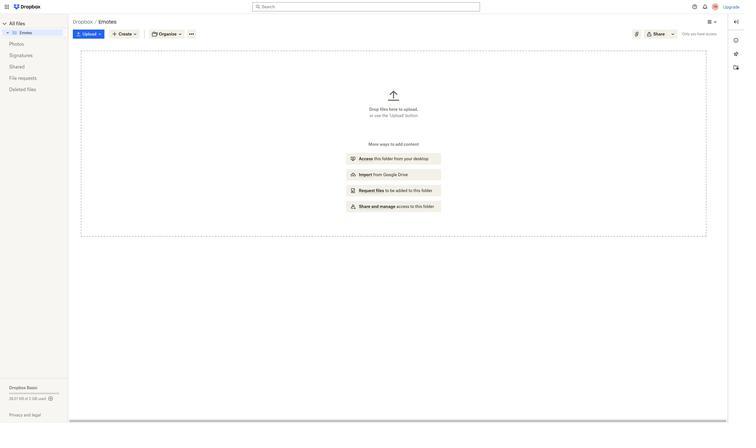 Task type: locate. For each thing, give the bounding box(es) containing it.
1 horizontal spatial and
[[371, 204, 379, 209]]

from
[[394, 156, 403, 161], [373, 172, 382, 177]]

1 vertical spatial dropbox
[[9, 386, 26, 391]]

0 vertical spatial from
[[394, 156, 403, 161]]

file requests
[[9, 75, 37, 81]]

dropbox link
[[73, 18, 93, 26]]

dropbox left /
[[73, 19, 93, 25]]

1 vertical spatial emotes
[[20, 31, 32, 35]]

to
[[399, 107, 403, 112], [390, 142, 394, 147], [385, 188, 389, 193], [409, 188, 412, 193], [410, 204, 414, 209]]

kb
[[19, 397, 24, 401]]

emotes
[[98, 19, 116, 25], [20, 31, 32, 35]]

files up the
[[380, 107, 388, 112]]

0 horizontal spatial dropbox
[[9, 386, 26, 391]]

and inside more ways to add content element
[[371, 204, 379, 209]]

request
[[359, 188, 375, 193]]

ways
[[380, 142, 389, 147]]

to left be
[[385, 188, 389, 193]]

privacy and legal link
[[9, 413, 68, 418]]

emotes link
[[12, 29, 63, 36]]

0 vertical spatial this
[[374, 156, 381, 161]]

files for drop
[[380, 107, 388, 112]]

files inside the drop files here to upload, or use the 'upload' button
[[380, 107, 388, 112]]

file
[[9, 75, 17, 81]]

import from google drive
[[359, 172, 408, 177]]

from right "import"
[[373, 172, 382, 177]]

0 horizontal spatial and
[[24, 413, 31, 418]]

1 vertical spatial access
[[396, 204, 409, 209]]

have
[[697, 32, 705, 36]]

1 horizontal spatial dropbox
[[73, 19, 93, 25]]

drive
[[398, 172, 408, 177]]

deleted
[[9, 87, 26, 92]]

google
[[383, 172, 397, 177]]

from left your
[[394, 156, 403, 161]]

and left manage
[[371, 204, 379, 209]]

0 horizontal spatial emotes
[[20, 31, 32, 35]]

request files to be added to this folder
[[359, 188, 432, 193]]

privacy and legal
[[9, 413, 41, 418]]

0 vertical spatial and
[[371, 204, 379, 209]]

share inside button
[[653, 32, 665, 36]]

0 vertical spatial emotes
[[98, 19, 116, 25]]

folder
[[382, 156, 393, 161], [421, 188, 432, 193], [423, 204, 434, 209]]

0 horizontal spatial from
[[373, 172, 382, 177]]

add
[[395, 142, 403, 147]]

files down file requests link
[[27, 87, 36, 92]]

this down request files to be added to this folder on the top
[[415, 204, 422, 209]]

import
[[359, 172, 372, 177]]

to left add
[[390, 142, 394, 147]]

files inside tree
[[16, 21, 25, 26]]

this right access
[[374, 156, 381, 161]]

to right the here
[[399, 107, 403, 112]]

all files tree
[[1, 19, 68, 37]]

1 vertical spatial share
[[359, 204, 370, 209]]

0 vertical spatial share
[[653, 32, 665, 36]]

used
[[38, 397, 46, 401]]

share
[[653, 32, 665, 36], [359, 204, 370, 209]]

you
[[691, 32, 696, 36]]

1 horizontal spatial access
[[706, 32, 717, 36]]

to inside the drop files here to upload, or use the 'upload' button
[[399, 107, 403, 112]]

dropbox for dropbox / emotes
[[73, 19, 93, 25]]

share inside more ways to add content element
[[359, 204, 370, 209]]

and
[[371, 204, 379, 209], [24, 413, 31, 418]]

0 vertical spatial access
[[706, 32, 717, 36]]

files inside more ways to add content element
[[376, 188, 384, 193]]

access
[[706, 32, 717, 36], [396, 204, 409, 209]]

open information panel image
[[733, 37, 739, 44]]

0 horizontal spatial access
[[396, 204, 409, 209]]

access right manage
[[396, 204, 409, 209]]

or
[[369, 113, 373, 118]]

emotes right /
[[98, 19, 116, 25]]

the
[[382, 113, 388, 118]]

only you have access
[[682, 32, 717, 36]]

all
[[9, 21, 15, 26]]

files for deleted
[[27, 87, 36, 92]]

emotes inside emotes link
[[20, 31, 32, 35]]

'upload'
[[389, 113, 404, 118]]

0 vertical spatial dropbox
[[73, 19, 93, 25]]

share left the only
[[653, 32, 665, 36]]

dropbox up 28.57
[[9, 386, 26, 391]]

access for have
[[706, 32, 717, 36]]

content
[[404, 142, 419, 147]]

manage
[[380, 204, 395, 209]]

more
[[368, 142, 379, 147]]

use
[[374, 113, 381, 118]]

1 vertical spatial folder
[[421, 188, 432, 193]]

all files link
[[9, 19, 68, 28]]

1 horizontal spatial share
[[653, 32, 665, 36]]

access inside more ways to add content element
[[396, 204, 409, 209]]

and left legal on the bottom left of page
[[24, 413, 31, 418]]

access right have
[[706, 32, 717, 36]]

1 vertical spatial from
[[373, 172, 382, 177]]

emotes down all files
[[20, 31, 32, 35]]

1 vertical spatial and
[[24, 413, 31, 418]]

to down request files to be added to this folder on the top
[[410, 204, 414, 209]]

deleted files link
[[9, 84, 59, 95]]

signatures
[[9, 53, 33, 58]]

this
[[374, 156, 381, 161], [413, 188, 420, 193], [415, 204, 422, 209]]

dropbox logo - go to the homepage image
[[11, 2, 42, 11]]

share button
[[644, 30, 668, 39]]

dropbox
[[73, 19, 93, 25], [9, 386, 26, 391]]

files right all
[[16, 21, 25, 26]]

files left be
[[376, 188, 384, 193]]

this right added
[[413, 188, 420, 193]]

28.57
[[9, 397, 18, 401]]

open details pane image
[[733, 18, 739, 25]]

tb
[[713, 5, 717, 9]]

files
[[16, 21, 25, 26], [27, 87, 36, 92], [380, 107, 388, 112], [376, 188, 384, 193]]

organize
[[159, 32, 177, 36]]

shared link
[[9, 61, 59, 73]]

0 horizontal spatial share
[[359, 204, 370, 209]]

desktop
[[413, 156, 428, 161]]

share down request
[[359, 204, 370, 209]]

upload,
[[404, 107, 418, 112]]



Task type: describe. For each thing, give the bounding box(es) containing it.
Search in folder "Dropbox" text field
[[262, 4, 470, 10]]

create
[[119, 32, 132, 36]]

requests
[[18, 75, 37, 81]]

button
[[405, 113, 418, 118]]

upload button
[[73, 30, 104, 39]]

0 vertical spatial folder
[[382, 156, 393, 161]]

added
[[396, 188, 407, 193]]

1 horizontal spatial emotes
[[98, 19, 116, 25]]

upgrade
[[723, 4, 739, 9]]

files for request
[[376, 188, 384, 193]]

legal
[[32, 413, 41, 418]]

basic
[[27, 386, 37, 391]]

your
[[404, 156, 412, 161]]

and for legal
[[24, 413, 31, 418]]

2 vertical spatial this
[[415, 204, 422, 209]]

dropbox basic
[[9, 386, 37, 391]]

get more space image
[[47, 396, 54, 403]]

of
[[25, 397, 28, 401]]

upload
[[83, 32, 96, 36]]

file requests link
[[9, 73, 59, 84]]

2 vertical spatial folder
[[423, 204, 434, 209]]

files for all
[[16, 21, 25, 26]]

dropbox for dropbox basic
[[9, 386, 26, 391]]

open activity image
[[733, 64, 739, 71]]

signatures link
[[9, 50, 59, 61]]

tb button
[[711, 2, 720, 11]]

share for share
[[653, 32, 665, 36]]

privacy
[[9, 413, 23, 418]]

more ways to add content element
[[345, 141, 442, 218]]

dropbox / emotes
[[73, 19, 116, 25]]

drop
[[369, 107, 379, 112]]

access
[[359, 156, 373, 161]]

create button
[[109, 30, 140, 39]]

and for manage
[[371, 204, 379, 209]]

photos
[[9, 41, 24, 47]]

shared
[[9, 64, 25, 70]]

organize button
[[149, 30, 185, 39]]

be
[[390, 188, 395, 193]]

all files
[[9, 21, 25, 26]]

global header element
[[0, 0, 744, 14]]

more ways to add content
[[368, 142, 419, 147]]

1 vertical spatial this
[[413, 188, 420, 193]]

upgrade link
[[723, 4, 739, 9]]

gb
[[32, 397, 37, 401]]

access this folder from your desktop
[[359, 156, 428, 161]]

28.57 kb of 2 gb used
[[9, 397, 46, 401]]

access for manage
[[396, 204, 409, 209]]

only
[[682, 32, 690, 36]]

to right added
[[409, 188, 412, 193]]

2
[[29, 397, 31, 401]]

here
[[389, 107, 398, 112]]

deleted files
[[9, 87, 36, 92]]

/
[[95, 19, 97, 24]]

1 horizontal spatial from
[[394, 156, 403, 161]]

share and manage access to this folder
[[359, 204, 434, 209]]

photos link
[[9, 38, 59, 50]]

drop files here to upload, or use the 'upload' button
[[369, 107, 418, 118]]

share for share and manage access to this folder
[[359, 204, 370, 209]]

open pinned items image
[[733, 51, 739, 57]]



Task type: vqa. For each thing, say whether or not it's contained in the screenshot.
"mm" within the MM / DD / YYYY radio item
no



